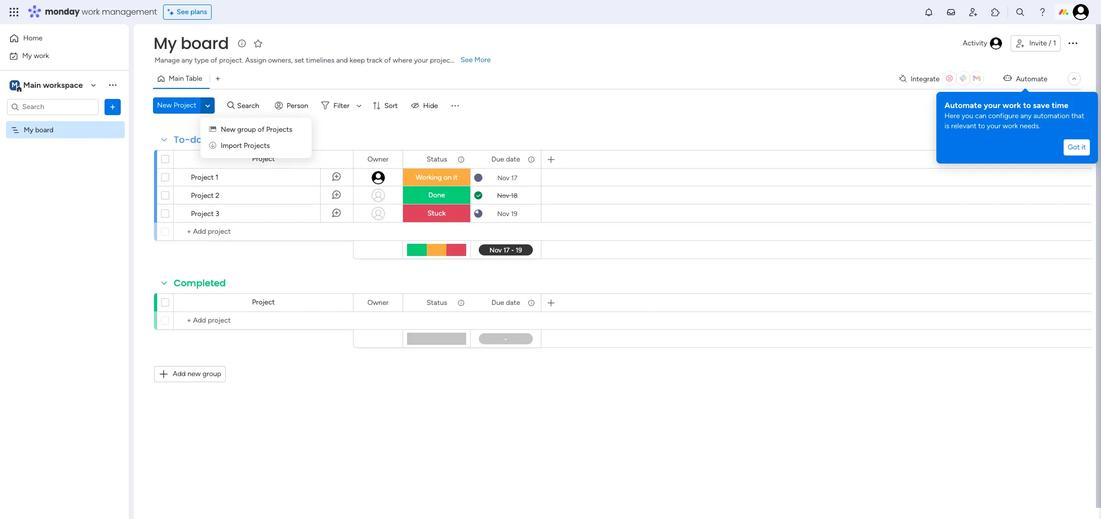 Task type: describe. For each thing, give the bounding box(es) containing it.
got it button
[[1064, 139, 1091, 156]]

2
[[216, 192, 220, 200]]

nov 18
[[497, 192, 518, 199]]

my up the manage at the left top
[[154, 32, 177, 55]]

my board inside list box
[[24, 126, 54, 134]]

1 vertical spatial your
[[984, 101, 1001, 110]]

activity
[[963, 39, 988, 48]]

where
[[393, 56, 413, 65]]

1 inside button
[[1054, 39, 1057, 48]]

nov for 1
[[498, 174, 510, 182]]

see for see plans
[[177, 8, 189, 16]]

0 vertical spatial my board
[[154, 32, 229, 55]]

main for main workspace
[[23, 80, 41, 90]]

new project button
[[153, 98, 201, 114]]

do
[[190, 133, 202, 146]]

Search field
[[235, 99, 265, 113]]

main workspace
[[23, 80, 83, 90]]

18
[[511, 192, 518, 199]]

0 horizontal spatial of
[[211, 56, 217, 65]]

3 nov from the top
[[498, 210, 510, 218]]

new group of projects
[[221, 125, 293, 134]]

import projects
[[221, 142, 270, 150]]

project 1
[[191, 173, 219, 182]]

nov 19
[[498, 210, 518, 218]]

stuck
[[428, 209, 446, 218]]

0 vertical spatial projects
[[266, 125, 293, 134]]

stands.
[[455, 56, 477, 65]]

integrate
[[911, 75, 940, 83]]

sort button
[[368, 98, 404, 114]]

project inside button
[[174, 101, 197, 110]]

2 date from the top
[[506, 298, 521, 307]]

17
[[511, 174, 518, 182]]

due for first due date field from the top
[[492, 155, 505, 164]]

here
[[945, 112, 961, 120]]

activity button
[[959, 35, 1007, 52]]

dapulse integrations image
[[900, 75, 907, 83]]

add new group
[[173, 370, 221, 379]]

automate your work to save time heading
[[945, 100, 1091, 111]]

and
[[336, 56, 348, 65]]

configure
[[989, 112, 1019, 120]]

invite
[[1030, 39, 1048, 48]]

to-
[[174, 133, 190, 146]]

/
[[1049, 39, 1052, 48]]

project.
[[219, 56, 244, 65]]

2 + add project text field from the top
[[179, 315, 349, 327]]

new project
[[157, 101, 197, 110]]

1 owner field from the top
[[365, 154, 391, 165]]

it inside button
[[1082, 143, 1087, 152]]

column information image for to-do's status field
[[457, 155, 466, 164]]

v2 done deadline image
[[475, 191, 483, 200]]

automate for automate
[[1017, 75, 1048, 83]]

column information image for first due date field from the top
[[528, 155, 536, 164]]

main table button
[[153, 71, 210, 87]]

status for to-do
[[427, 155, 447, 164]]

add new group button
[[154, 366, 226, 383]]

workspace
[[43, 80, 83, 90]]

my work
[[22, 51, 49, 60]]

on
[[444, 173, 452, 182]]

see plans button
[[163, 5, 212, 20]]

completed
[[174, 277, 226, 290]]

0 horizontal spatial 1
[[216, 173, 219, 182]]

0 vertical spatial board
[[181, 32, 229, 55]]

inbox image
[[947, 7, 957, 17]]

work right monday on the left of the page
[[82, 6, 100, 18]]

workspace options image
[[108, 80, 118, 90]]

got it
[[1068, 143, 1087, 152]]

assign
[[245, 56, 266, 65]]

main table
[[169, 74, 202, 83]]

collapse board header image
[[1071, 75, 1079, 83]]

group inside button
[[203, 370, 221, 379]]

my inside list box
[[24, 126, 33, 134]]

sort
[[385, 101, 398, 110]]

options image
[[108, 102, 118, 112]]

1 date from the top
[[506, 155, 521, 164]]

hide button
[[407, 98, 444, 114]]

v2 search image
[[227, 100, 235, 111]]

got
[[1068, 143, 1081, 152]]

to-do
[[174, 133, 202, 146]]

1 owner from the top
[[368, 155, 389, 164]]

nov for 2
[[497, 192, 510, 199]]

move to image
[[209, 142, 216, 150]]

can
[[976, 112, 987, 120]]

options image
[[1067, 37, 1080, 49]]

add
[[173, 370, 186, 379]]

see for see more
[[461, 56, 473, 64]]

my board list box
[[0, 119, 129, 275]]

new
[[188, 370, 201, 379]]

nov 17
[[498, 174, 518, 182]]

hide
[[423, 101, 438, 110]]

workspace image
[[10, 80, 20, 91]]

keep
[[350, 56, 365, 65]]

monday
[[45, 6, 80, 18]]

relevant
[[952, 122, 977, 130]]

menu image
[[450, 101, 461, 111]]

help image
[[1038, 7, 1048, 17]]

add to favorites image
[[253, 38, 263, 48]]

more
[[475, 56, 491, 64]]

manage any type of project. assign owners, set timelines and keep track of where your project stands.
[[155, 56, 477, 65]]

19
[[511, 210, 518, 218]]

home button
[[6, 30, 109, 46]]



Task type: locate. For each thing, give the bounding box(es) containing it.
save
[[1034, 101, 1050, 110]]

1 vertical spatial due
[[492, 298, 505, 307]]

0 vertical spatial status
[[427, 155, 447, 164]]

new down main table "button"
[[157, 101, 172, 110]]

your right where
[[414, 56, 428, 65]]

0 vertical spatial due date
[[492, 155, 521, 164]]

new for new group of projects
[[221, 125, 236, 134]]

1 vertical spatial my board
[[24, 126, 54, 134]]

work down home
[[34, 51, 49, 60]]

timelines
[[306, 56, 335, 65]]

0 horizontal spatial main
[[23, 80, 41, 90]]

see left 'plans'
[[177, 8, 189, 16]]

0 vertical spatial see
[[177, 8, 189, 16]]

import
[[221, 142, 242, 150]]

1 vertical spatial new
[[221, 125, 236, 134]]

board down search in workspace field
[[35, 126, 54, 134]]

main inside workspace selection element
[[23, 80, 41, 90]]

Search in workspace field
[[21, 101, 84, 113]]

my inside button
[[22, 51, 32, 60]]

1 vertical spatial owner field
[[365, 297, 391, 309]]

1 vertical spatial status
[[427, 298, 447, 307]]

main inside "button"
[[169, 74, 184, 83]]

Status field
[[424, 154, 450, 165], [424, 297, 450, 309]]

monday work management
[[45, 6, 157, 18]]

management
[[102, 6, 157, 18]]

1 horizontal spatial my board
[[154, 32, 229, 55]]

0 vertical spatial due
[[492, 155, 505, 164]]

1 horizontal spatial automate
[[1017, 75, 1048, 83]]

column information image for 1st due date field from the bottom of the page
[[528, 299, 536, 307]]

2 horizontal spatial of
[[385, 56, 391, 65]]

m
[[12, 81, 18, 89]]

status field for completed
[[424, 297, 450, 309]]

1 vertical spatial group
[[203, 370, 221, 379]]

1 horizontal spatial of
[[258, 125, 265, 134]]

search everything image
[[1016, 7, 1026, 17]]

group
[[237, 125, 256, 134], [203, 370, 221, 379]]

0 vertical spatial any
[[182, 56, 193, 65]]

invite / 1
[[1030, 39, 1057, 48]]

you
[[962, 112, 974, 120]]

new right group image
[[221, 125, 236, 134]]

project
[[174, 101, 197, 110], [252, 155, 275, 163], [191, 173, 214, 182], [191, 192, 214, 200], [191, 210, 214, 218], [252, 298, 275, 307]]

3
[[216, 210, 219, 218]]

see more
[[461, 56, 491, 64]]

due date for first due date field from the top
[[492, 155, 521, 164]]

manage
[[155, 56, 180, 65]]

2 status field from the top
[[424, 297, 450, 309]]

0 vertical spatial status field
[[424, 154, 450, 165]]

of right track
[[385, 56, 391, 65]]

1 due date from the top
[[492, 155, 521, 164]]

1 right /
[[1054, 39, 1057, 48]]

0 horizontal spatial my board
[[24, 126, 54, 134]]

see
[[177, 8, 189, 16], [461, 56, 473, 64]]

add view image
[[216, 75, 220, 83]]

of
[[211, 56, 217, 65], [385, 56, 391, 65], [258, 125, 265, 134]]

board
[[181, 32, 229, 55], [35, 126, 54, 134]]

owner
[[368, 155, 389, 164], [368, 298, 389, 307]]

1 + add project text field from the top
[[179, 226, 349, 238]]

0 vertical spatial owner field
[[365, 154, 391, 165]]

automate right the autopilot icon
[[1017, 75, 1048, 83]]

your down configure
[[987, 122, 1002, 130]]

my board up the type
[[154, 32, 229, 55]]

my down home
[[22, 51, 32, 60]]

main
[[169, 74, 184, 83], [23, 80, 41, 90]]

1 vertical spatial see
[[461, 56, 473, 64]]

To-do field
[[171, 133, 205, 147]]

any up needs.
[[1021, 112, 1032, 120]]

automate inside automate your work to save time here you can configure any automation that is relevant to your work needs.
[[945, 101, 982, 110]]

notifications image
[[924, 7, 935, 17]]

0 horizontal spatial group
[[203, 370, 221, 379]]

filter button
[[318, 98, 365, 114]]

date
[[506, 155, 521, 164], [506, 298, 521, 307]]

1 horizontal spatial new
[[221, 125, 236, 134]]

it right got
[[1082, 143, 1087, 152]]

is
[[945, 122, 950, 130]]

my down search in workspace field
[[24, 126, 33, 134]]

to
[[1024, 101, 1032, 110], [979, 122, 986, 130]]

Due date field
[[489, 154, 523, 165], [489, 297, 523, 309]]

set
[[295, 56, 304, 65]]

status field for to-do
[[424, 154, 450, 165]]

1 vertical spatial 1
[[216, 173, 219, 182]]

angle down image
[[205, 102, 210, 109]]

your
[[414, 56, 428, 65], [984, 101, 1001, 110], [987, 122, 1002, 130]]

0 vertical spatial due date field
[[489, 154, 523, 165]]

0 horizontal spatial see
[[177, 8, 189, 16]]

1 vertical spatial nov
[[497, 192, 510, 199]]

time
[[1052, 101, 1069, 110]]

1 vertical spatial status field
[[424, 297, 450, 309]]

1 horizontal spatial board
[[181, 32, 229, 55]]

invite / 1 button
[[1011, 35, 1061, 52]]

work inside my work button
[[34, 51, 49, 60]]

1 nov from the top
[[498, 174, 510, 182]]

nov left 19
[[498, 210, 510, 218]]

1 horizontal spatial see
[[461, 56, 473, 64]]

0 horizontal spatial new
[[157, 101, 172, 110]]

1 horizontal spatial it
[[1082, 143, 1087, 152]]

person
[[287, 101, 308, 110]]

0 vertical spatial date
[[506, 155, 521, 164]]

see more link
[[460, 55, 492, 65]]

project
[[430, 56, 453, 65]]

apps image
[[991, 7, 1001, 17]]

2 owner field from the top
[[365, 297, 391, 309]]

arrow down image
[[353, 100, 365, 112]]

projects down new group of projects
[[244, 142, 270, 150]]

1 vertical spatial owner
[[368, 298, 389, 307]]

due for 1st due date field from the bottom of the page
[[492, 298, 505, 307]]

0 horizontal spatial it
[[454, 173, 458, 182]]

see plans
[[177, 8, 207, 16]]

1 status from the top
[[427, 155, 447, 164]]

2 vertical spatial nov
[[498, 210, 510, 218]]

type
[[195, 56, 209, 65]]

see inside button
[[177, 8, 189, 16]]

done
[[429, 191, 445, 200]]

1 up 2 at left top
[[216, 173, 219, 182]]

jacob simon image
[[1074, 4, 1090, 20]]

0 horizontal spatial automate
[[945, 101, 982, 110]]

1 horizontal spatial group
[[237, 125, 256, 134]]

1 horizontal spatial 1
[[1054, 39, 1057, 48]]

to down can
[[979, 122, 986, 130]]

table
[[186, 74, 202, 83]]

0 vertical spatial owner
[[368, 155, 389, 164]]

due date
[[492, 155, 521, 164], [492, 298, 521, 307]]

0 vertical spatial it
[[1082, 143, 1087, 152]]

status for completed
[[427, 298, 447, 307]]

nov left 18
[[497, 192, 510, 199]]

invite members image
[[969, 7, 979, 17]]

main for main table
[[169, 74, 184, 83]]

0 vertical spatial nov
[[498, 174, 510, 182]]

board inside list box
[[35, 126, 54, 134]]

nov left 17
[[498, 174, 510, 182]]

plans
[[191, 8, 207, 16]]

work down configure
[[1003, 122, 1019, 130]]

2 due from the top
[[492, 298, 505, 307]]

1 horizontal spatial to
[[1024, 101, 1032, 110]]

select product image
[[9, 7, 19, 17]]

1
[[1054, 39, 1057, 48], [216, 173, 219, 182]]

automate up you at the top of page
[[945, 101, 982, 110]]

automate your work to save time here you can configure any automation that is relevant to your work needs.
[[945, 101, 1085, 130]]

0 vertical spatial your
[[414, 56, 428, 65]]

projects down person popup button
[[266, 125, 293, 134]]

project 3
[[191, 210, 219, 218]]

1 horizontal spatial any
[[1021, 112, 1032, 120]]

my board down search in workspace field
[[24, 126, 54, 134]]

2 nov from the top
[[497, 192, 510, 199]]

work
[[82, 6, 100, 18], [34, 51, 49, 60], [1003, 101, 1022, 110], [1003, 122, 1019, 130]]

my board
[[154, 32, 229, 55], [24, 126, 54, 134]]

1 vertical spatial automate
[[945, 101, 982, 110]]

working on it
[[416, 173, 458, 182]]

1 vertical spatial due date field
[[489, 297, 523, 309]]

2 due date from the top
[[492, 298, 521, 307]]

1 vertical spatial board
[[35, 126, 54, 134]]

main left table
[[169, 74, 184, 83]]

0 vertical spatial to
[[1024, 101, 1032, 110]]

home
[[23, 34, 43, 42]]

1 vertical spatial it
[[454, 173, 458, 182]]

0 horizontal spatial to
[[979, 122, 986, 130]]

of up import projects
[[258, 125, 265, 134]]

new
[[157, 101, 172, 110], [221, 125, 236, 134]]

2 owner from the top
[[368, 298, 389, 307]]

column information image
[[457, 155, 466, 164], [528, 155, 536, 164], [457, 299, 466, 307], [528, 299, 536, 307]]

my
[[154, 32, 177, 55], [22, 51, 32, 60], [24, 126, 33, 134]]

needs.
[[1020, 122, 1041, 130]]

due
[[492, 155, 505, 164], [492, 298, 505, 307]]

board up the type
[[181, 32, 229, 55]]

see left more
[[461, 56, 473, 64]]

project 2
[[191, 192, 220, 200]]

owners,
[[268, 56, 293, 65]]

0 horizontal spatial board
[[35, 126, 54, 134]]

any left the type
[[182, 56, 193, 65]]

group up import projects
[[237, 125, 256, 134]]

of right the type
[[211, 56, 217, 65]]

group image
[[209, 125, 216, 134]]

0 vertical spatial new
[[157, 101, 172, 110]]

1 vertical spatial any
[[1021, 112, 1032, 120]]

1 vertical spatial projects
[[244, 142, 270, 150]]

0 horizontal spatial any
[[182, 56, 193, 65]]

Completed field
[[171, 277, 228, 290]]

2 due date field from the top
[[489, 297, 523, 309]]

1 status field from the top
[[424, 154, 450, 165]]

new for new project
[[157, 101, 172, 110]]

Owner field
[[365, 154, 391, 165], [365, 297, 391, 309]]

automate
[[1017, 75, 1048, 83], [945, 101, 982, 110]]

due date for 1st due date field from the bottom of the page
[[492, 298, 521, 307]]

autopilot image
[[1004, 72, 1013, 85]]

1 vertical spatial due date
[[492, 298, 521, 307]]

1 vertical spatial to
[[979, 122, 986, 130]]

My board field
[[151, 32, 231, 55]]

0 vertical spatial automate
[[1017, 75, 1048, 83]]

1 horizontal spatial main
[[169, 74, 184, 83]]

2 vertical spatial your
[[987, 122, 1002, 130]]

column information image for status field related to completed
[[457, 299, 466, 307]]

main right workspace icon
[[23, 80, 41, 90]]

1 vertical spatial + add project text field
[[179, 315, 349, 327]]

filter
[[334, 101, 350, 110]]

any
[[182, 56, 193, 65], [1021, 112, 1032, 120]]

2 status from the top
[[427, 298, 447, 307]]

working
[[416, 173, 442, 182]]

1 due from the top
[[492, 155, 505, 164]]

work up configure
[[1003, 101, 1022, 110]]

track
[[367, 56, 383, 65]]

+ Add project text field
[[179, 226, 349, 238], [179, 315, 349, 327]]

option
[[0, 121, 129, 123]]

0 vertical spatial 1
[[1054, 39, 1057, 48]]

automation
[[1034, 112, 1070, 120]]

it
[[1082, 143, 1087, 152], [454, 173, 458, 182]]

that
[[1072, 112, 1085, 120]]

my work button
[[6, 48, 109, 64]]

projects
[[266, 125, 293, 134], [244, 142, 270, 150]]

it right on
[[454, 173, 458, 182]]

show board description image
[[236, 38, 248, 49]]

new inside button
[[157, 101, 172, 110]]

group right new
[[203, 370, 221, 379]]

your up can
[[984, 101, 1001, 110]]

to left 'save'
[[1024, 101, 1032, 110]]

automate for automate your work to save time here you can configure any automation that is relevant to your work needs.
[[945, 101, 982, 110]]

1 vertical spatial date
[[506, 298, 521, 307]]

workspace selection element
[[10, 79, 84, 92]]

0 vertical spatial group
[[237, 125, 256, 134]]

1 due date field from the top
[[489, 154, 523, 165]]

0 vertical spatial + add project text field
[[179, 226, 349, 238]]

person button
[[271, 98, 315, 114]]

any inside automate your work to save time here you can configure any automation that is relevant to your work needs.
[[1021, 112, 1032, 120]]



Task type: vqa. For each thing, say whether or not it's contained in the screenshot.
Manage
yes



